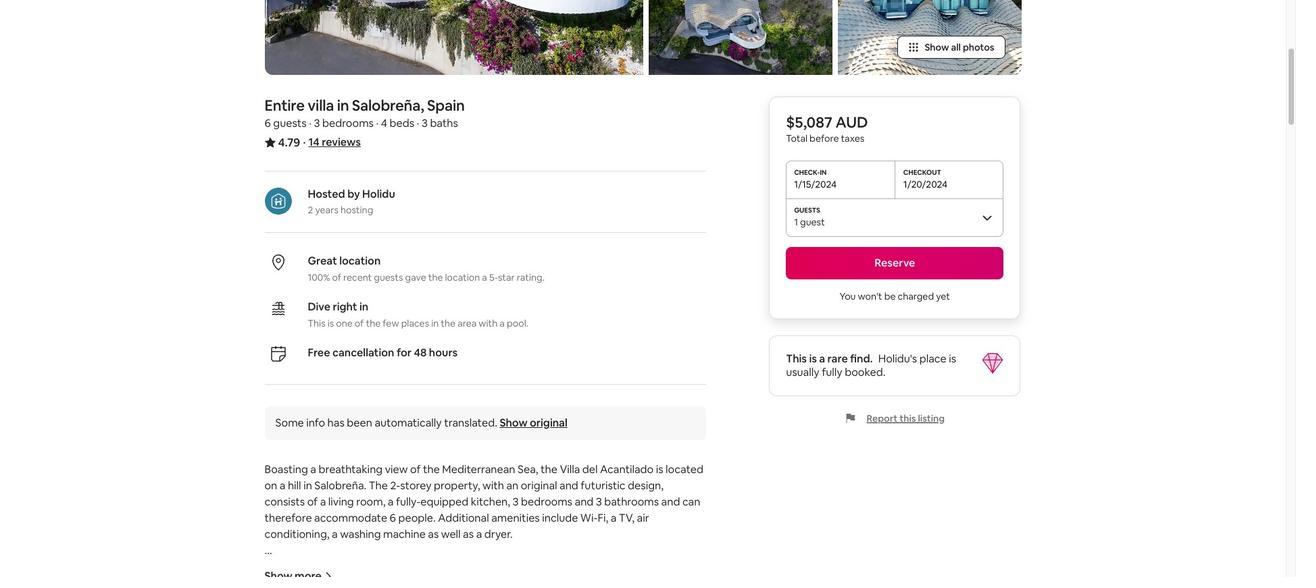 Task type: vqa. For each thing, say whether or not it's contained in the screenshot.
$101 to the bottom
no



Task type: describe. For each thing, give the bounding box(es) containing it.
great location 100% of recent guests gave the location a 5-star rating.
[[308, 254, 545, 284]]

a inside great location 100% of recent guests gave the location a 5-star rating.
[[482, 272, 487, 284]]

conditioning,
[[265, 528, 330, 542]]

bathrooms
[[604, 495, 659, 510]]

machine
[[383, 528, 426, 542]]

1 vertical spatial location
[[445, 272, 480, 284]]

right
[[333, 300, 357, 314]]

of inside great location 100% of recent guests gave the location a 5-star rating.
[[332, 272, 341, 284]]

mediterranean
[[442, 463, 515, 477]]

acantilado
[[600, 463, 654, 477]]

0 horizontal spatial show
[[500, 416, 528, 431]]

free
[[308, 346, 330, 360]]

the
[[369, 479, 388, 493]]

show all photos
[[925, 41, 995, 53]]

3 up the fi, on the left of the page
[[596, 495, 602, 510]]

3 left baths
[[422, 116, 428, 130]]

baths
[[430, 116, 458, 130]]

star
[[498, 272, 515, 284]]

tv,
[[619, 512, 635, 526]]

charged
[[898, 291, 934, 303]]

a left rare
[[819, 352, 825, 366]]

1 horizontal spatial this
[[786, 352, 807, 366]]

with inside boasting a breathtaking view of the mediterranean sea, the villa del acantilado is located on a hill in salobreña. the 2-storey property, with an original and futuristic design, consists of a living room, a fully-equipped kitchen, 3 bedrooms and 3 bathrooms and can therefore accommodate 6 people. additional amenities include wi-fi, a tv, air conditioning, a washing machine as well as a dryer.
[[483, 479, 504, 493]]

· left 4
[[376, 116, 379, 130]]

1 as from the left
[[428, 528, 439, 542]]

this is a rare find.
[[786, 352, 873, 366]]

fi,
[[598, 512, 608, 526]]

cancellation
[[333, 346, 394, 360]]

has
[[328, 416, 345, 431]]

the up storey
[[423, 463, 440, 477]]

0 vertical spatial location
[[339, 254, 381, 268]]

can
[[683, 495, 701, 510]]

6 inside entire villa in salobreña, spain 6 guests · 3 bedrooms · 4 beds · 3 baths
[[265, 116, 271, 130]]

6 inside boasting a breathtaking view of the mediterranean sea, the villa del acantilado is located on a hill in salobreña. the 2-storey property, with an original and futuristic design, consists of a living room, a fully-equipped kitchen, 3 bedrooms and 3 bathrooms and can therefore accommodate 6 people. additional amenities include wi-fi, a tv, air conditioning, a washing machine as well as a dryer.
[[390, 512, 396, 526]]

listing
[[918, 413, 945, 425]]

dive right in this is one of the few places in the area with a pool.
[[308, 300, 529, 330]]

1 guest button
[[786, 199, 1004, 237]]

· up 14
[[309, 116, 312, 130]]

by
[[348, 187, 360, 201]]

great
[[308, 254, 337, 268]]

futuristic
[[581, 479, 626, 493]]

$5,087 aud total before taxes
[[786, 113, 868, 145]]

0 vertical spatial original
[[530, 416, 568, 431]]

and down villa
[[560, 479, 578, 493]]

is left fully
[[809, 352, 817, 366]]

holidu's place is usually fully booked.
[[786, 352, 957, 380]]

4
[[381, 116, 387, 130]]

entire villa in salobreña, spain 6 guests · 3 bedrooms · 4 beds · 3 baths
[[265, 96, 465, 130]]

reserve button
[[786, 247, 1004, 280]]

wi-
[[580, 512, 598, 526]]

rating.
[[517, 272, 545, 284]]

report this listing
[[867, 413, 945, 425]]

places
[[401, 318, 429, 330]]

be
[[885, 291, 896, 303]]

del
[[583, 463, 598, 477]]

won't
[[858, 291, 883, 303]]

a right on
[[280, 479, 286, 493]]

is inside dive right in this is one of the few places in the area with a pool.
[[328, 318, 334, 330]]

the left few
[[366, 318, 381, 330]]

outside image
[[265, 0, 643, 75]]

air
[[637, 512, 649, 526]]

reviews
[[322, 135, 361, 149]]

rare
[[828, 352, 848, 366]]

in inside entire villa in salobreña, spain 6 guests · 3 bedrooms · 4 beds · 3 baths
[[337, 96, 349, 115]]

place
[[920, 352, 947, 366]]

recent
[[343, 272, 372, 284]]

the left area
[[441, 318, 456, 330]]

one
[[336, 318, 353, 330]]

· right beds
[[417, 116, 419, 130]]

translated.
[[444, 416, 497, 431]]

3 down villa
[[314, 116, 320, 130]]

spain
[[427, 96, 465, 115]]

and left the can
[[661, 495, 680, 510]]

salobreña.
[[315, 479, 367, 493]]

taxes
[[841, 132, 865, 145]]

bedrooms inside boasting a breathtaking view of the mediterranean sea, the villa del acantilado is located on a hill in salobreña. the 2-storey property, with an original and futuristic design, consists of a living room, a fully-equipped kitchen, 3 bedrooms and 3 bathrooms and can therefore accommodate 6 people. additional amenities include wi-fi, a tv, air conditioning, a washing machine as well as a dryer.
[[521, 495, 573, 510]]

with inside dive right in this is one of the few places in the area with a pool.
[[479, 318, 498, 330]]

of up storey
[[410, 463, 421, 477]]

accommodate
[[314, 512, 387, 526]]

in right the 'places'
[[431, 318, 439, 330]]

report
[[867, 413, 898, 425]]

amenities
[[492, 512, 540, 526]]

years
[[315, 204, 339, 216]]

48
[[414, 346, 427, 360]]

14
[[309, 135, 320, 149]]

3 up amenities
[[513, 495, 519, 510]]

100%
[[308, 272, 330, 284]]

for
[[397, 346, 412, 360]]

find.
[[850, 352, 873, 366]]

holidu
[[362, 187, 395, 201]]

in right right
[[360, 300, 369, 314]]

before
[[810, 132, 839, 145]]

room,
[[356, 495, 386, 510]]

reserve
[[875, 256, 916, 270]]

show original button
[[500, 416, 568, 431]]

people.
[[398, 512, 436, 526]]

a inside dive right in this is one of the few places in the area with a pool.
[[500, 318, 505, 330]]

all
[[951, 41, 961, 53]]



Task type: locate. For each thing, give the bounding box(es) containing it.
in right villa
[[337, 96, 349, 115]]

of inside dive right in this is one of the few places in the area with a pool.
[[355, 318, 364, 330]]

few
[[383, 318, 399, 330]]

hill
[[288, 479, 301, 493]]

a
[[482, 272, 487, 284], [500, 318, 505, 330], [819, 352, 825, 366], [310, 463, 316, 477], [280, 479, 286, 493], [320, 495, 326, 510], [388, 495, 394, 510], [611, 512, 617, 526], [332, 528, 338, 542], [476, 528, 482, 542]]

entire
[[265, 96, 305, 115]]

1 vertical spatial show
[[500, 416, 528, 431]]

14 reviews link
[[309, 135, 361, 149]]

salobreña,
[[352, 96, 424, 115]]

in inside boasting a breathtaking view of the mediterranean sea, the villa del acantilado is located on a hill in salobreña. the 2-storey property, with an original and futuristic design, consists of a living room, a fully-equipped kitchen, 3 bedrooms and 3 bathrooms and can therefore accommodate 6 people. additional amenities include wi-fi, a tv, air conditioning, a washing machine as well as a dryer.
[[304, 479, 312, 493]]

1/20/2024
[[904, 178, 948, 191]]

1 horizontal spatial as
[[463, 528, 474, 542]]

location up recent
[[339, 254, 381, 268]]

1 vertical spatial 6
[[390, 512, 396, 526]]

report this listing button
[[845, 413, 945, 425]]

of right one
[[355, 318, 364, 330]]

location left 5-
[[445, 272, 480, 284]]

as down additional
[[463, 528, 474, 542]]

0 horizontal spatial 6
[[265, 116, 271, 130]]

total
[[786, 132, 808, 145]]

·
[[309, 116, 312, 130], [376, 116, 379, 130], [417, 116, 419, 130], [303, 135, 306, 149]]

bedrooms up reviews
[[322, 116, 374, 130]]

bedrooms up the include
[[521, 495, 573, 510]]

area
[[458, 318, 477, 330]]

automatically
[[375, 416, 442, 431]]

in
[[337, 96, 349, 115], [360, 300, 369, 314], [431, 318, 439, 330], [304, 479, 312, 493]]

4.79 · 14 reviews
[[278, 135, 361, 150]]

villa del acantilado image 5 image
[[838, 0, 1022, 75]]

show all photos button
[[898, 36, 1005, 59]]

fully-
[[396, 495, 421, 510]]

and up wi-
[[575, 495, 594, 510]]

pool.
[[507, 318, 529, 330]]

with up kitchen,
[[483, 479, 504, 493]]

as left the well
[[428, 528, 439, 542]]

is right place
[[949, 352, 957, 366]]

6 down entire in the top left of the page
[[265, 116, 271, 130]]

of right consists
[[307, 495, 318, 510]]

1 vertical spatial original
[[521, 479, 557, 493]]

this left fully
[[786, 352, 807, 366]]

the right gave
[[428, 272, 443, 284]]

sea,
[[518, 463, 538, 477]]

bedrooms inside entire villa in salobreña, spain 6 guests · 3 bedrooms · 4 beds · 3 baths
[[322, 116, 374, 130]]

well
[[441, 528, 461, 542]]

show
[[925, 41, 949, 53], [500, 416, 528, 431]]

is up 'design,'
[[656, 463, 663, 477]]

2
[[308, 204, 313, 216]]

guests left gave
[[374, 272, 403, 284]]

a left pool.
[[500, 318, 505, 330]]

equipped
[[421, 495, 469, 510]]

villa del acantilado image 3 image
[[649, 0, 832, 75]]

a down "accommodate"
[[332, 528, 338, 542]]

show right translated. on the bottom left of the page
[[500, 416, 528, 431]]

the
[[428, 272, 443, 284], [366, 318, 381, 330], [441, 318, 456, 330], [423, 463, 440, 477], [541, 463, 558, 477]]

breathtaking
[[319, 463, 383, 477]]

0 vertical spatial with
[[479, 318, 498, 330]]

1 vertical spatial guests
[[374, 272, 403, 284]]

some info has been automatically translated. show original
[[275, 416, 568, 431]]

located
[[666, 463, 704, 477]]

show inside button
[[925, 41, 949, 53]]

a right the fi, on the left of the page
[[611, 512, 617, 526]]

villa
[[308, 96, 334, 115]]

0 horizontal spatial guests
[[273, 116, 307, 130]]

usually
[[786, 366, 820, 380]]

yet
[[936, 291, 950, 303]]

is left one
[[328, 318, 334, 330]]

gave
[[405, 272, 426, 284]]

some
[[275, 416, 304, 431]]

this
[[900, 413, 916, 425]]

a left 5-
[[482, 272, 487, 284]]

guests inside great location 100% of recent guests gave the location a 5-star rating.
[[374, 272, 403, 284]]

on
[[265, 479, 277, 493]]

· inside 4.79 · 14 reviews
[[303, 135, 306, 149]]

0 horizontal spatial location
[[339, 254, 381, 268]]

original inside boasting a breathtaking view of the mediterranean sea, the villa del acantilado is located on a hill in salobreña. the 2-storey property, with an original and futuristic design, consists of a living room, a fully-equipped kitchen, 3 bedrooms and 3 bathrooms and can therefore accommodate 6 people. additional amenities include wi-fi, a tv, air conditioning, a washing machine as well as a dryer.
[[521, 479, 557, 493]]

a left living
[[320, 495, 326, 510]]

a left the dryer.
[[476, 528, 482, 542]]

0 vertical spatial show
[[925, 41, 949, 53]]

storey
[[400, 479, 432, 493]]

boasting a breathtaking view of the mediterranean sea, the villa del acantilado is located on a hill in salobreña. the 2-storey property, with an original and futuristic design, consists of a living room, a fully-equipped kitchen, 3 bedrooms and 3 bathrooms and can therefore accommodate 6 people. additional amenities include wi-fi, a tv, air conditioning, a washing machine as well as a dryer.
[[265, 463, 706, 542]]

guests down entire in the top left of the page
[[273, 116, 307, 130]]

the inside great location 100% of recent guests gave the location a 5-star rating.
[[428, 272, 443, 284]]

kitchen,
[[471, 495, 510, 510]]

is
[[328, 318, 334, 330], [809, 352, 817, 366], [949, 352, 957, 366], [656, 463, 663, 477]]

hosting
[[341, 204, 373, 216]]

a right boasting
[[310, 463, 316, 477]]

booked.
[[845, 366, 886, 380]]

design,
[[628, 479, 664, 493]]

info
[[306, 416, 325, 431]]

original down sea, at left bottom
[[521, 479, 557, 493]]

beds
[[390, 116, 414, 130]]

1 horizontal spatial 6
[[390, 512, 396, 526]]

1 horizontal spatial guests
[[374, 272, 403, 284]]

guests
[[273, 116, 307, 130], [374, 272, 403, 284]]

1 horizontal spatial show
[[925, 41, 949, 53]]

show left all
[[925, 41, 949, 53]]

of
[[332, 272, 341, 284], [355, 318, 364, 330], [410, 463, 421, 477], [307, 495, 318, 510]]

1 horizontal spatial bedrooms
[[521, 495, 573, 510]]

original
[[530, 416, 568, 431], [521, 479, 557, 493]]

this inside dive right in this is one of the few places in the area with a pool.
[[308, 318, 326, 330]]

0 horizontal spatial bedrooms
[[322, 116, 374, 130]]

holidu's
[[879, 352, 917, 366]]

the left villa
[[541, 463, 558, 477]]

hosted by holidu 2 years hosting
[[308, 187, 395, 216]]

2-
[[390, 479, 400, 493]]

· left 14
[[303, 135, 306, 149]]

0 horizontal spatial as
[[428, 528, 439, 542]]

original up sea, at left bottom
[[530, 416, 568, 431]]

consists
[[265, 495, 305, 510]]

0 vertical spatial this
[[308, 318, 326, 330]]

host profile picture image
[[265, 188, 292, 215]]

therefore
[[265, 512, 312, 526]]

0 horizontal spatial this
[[308, 318, 326, 330]]

hosted
[[308, 187, 345, 201]]

hours
[[429, 346, 458, 360]]

location
[[339, 254, 381, 268], [445, 272, 480, 284]]

0 vertical spatial 6
[[265, 116, 271, 130]]

with right area
[[479, 318, 498, 330]]

2 as from the left
[[463, 528, 474, 542]]

1
[[794, 216, 798, 228]]

property,
[[434, 479, 480, 493]]

is inside boasting a breathtaking view of the mediterranean sea, the villa del acantilado is located on a hill in salobreña. the 2-storey property, with an original and futuristic design, consists of a living room, a fully-equipped kitchen, 3 bedrooms and 3 bathrooms and can therefore accommodate 6 people. additional amenities include wi-fi, a tv, air conditioning, a washing machine as well as a dryer.
[[656, 463, 663, 477]]

in right hill
[[304, 479, 312, 493]]

living
[[328, 495, 354, 510]]

1 vertical spatial bedrooms
[[521, 495, 573, 510]]

this
[[308, 318, 326, 330], [786, 352, 807, 366]]

is inside holidu's place is usually fully booked.
[[949, 352, 957, 366]]

this down dive
[[308, 318, 326, 330]]

guest
[[800, 216, 825, 228]]

boasting
[[265, 463, 308, 477]]

a down 2-
[[388, 495, 394, 510]]

an
[[507, 479, 519, 493]]

villa
[[560, 463, 580, 477]]

3
[[314, 116, 320, 130], [422, 116, 428, 130], [513, 495, 519, 510], [596, 495, 602, 510]]

6
[[265, 116, 271, 130], [390, 512, 396, 526]]

of right 100%
[[332, 272, 341, 284]]

1 horizontal spatial location
[[445, 272, 480, 284]]

0 vertical spatial guests
[[273, 116, 307, 130]]

washing
[[340, 528, 381, 542]]

1 vertical spatial this
[[786, 352, 807, 366]]

6 up the machine
[[390, 512, 396, 526]]

you
[[840, 291, 856, 303]]

include
[[542, 512, 578, 526]]

free cancellation for 48 hours
[[308, 346, 458, 360]]

$5,087 aud
[[786, 113, 868, 132]]

4.79
[[278, 135, 300, 150]]

0 vertical spatial bedrooms
[[322, 116, 374, 130]]

photos
[[963, 41, 995, 53]]

1 vertical spatial with
[[483, 479, 504, 493]]

guests inside entire villa in salobreña, spain 6 guests · 3 bedrooms · 4 beds · 3 baths
[[273, 116, 307, 130]]



